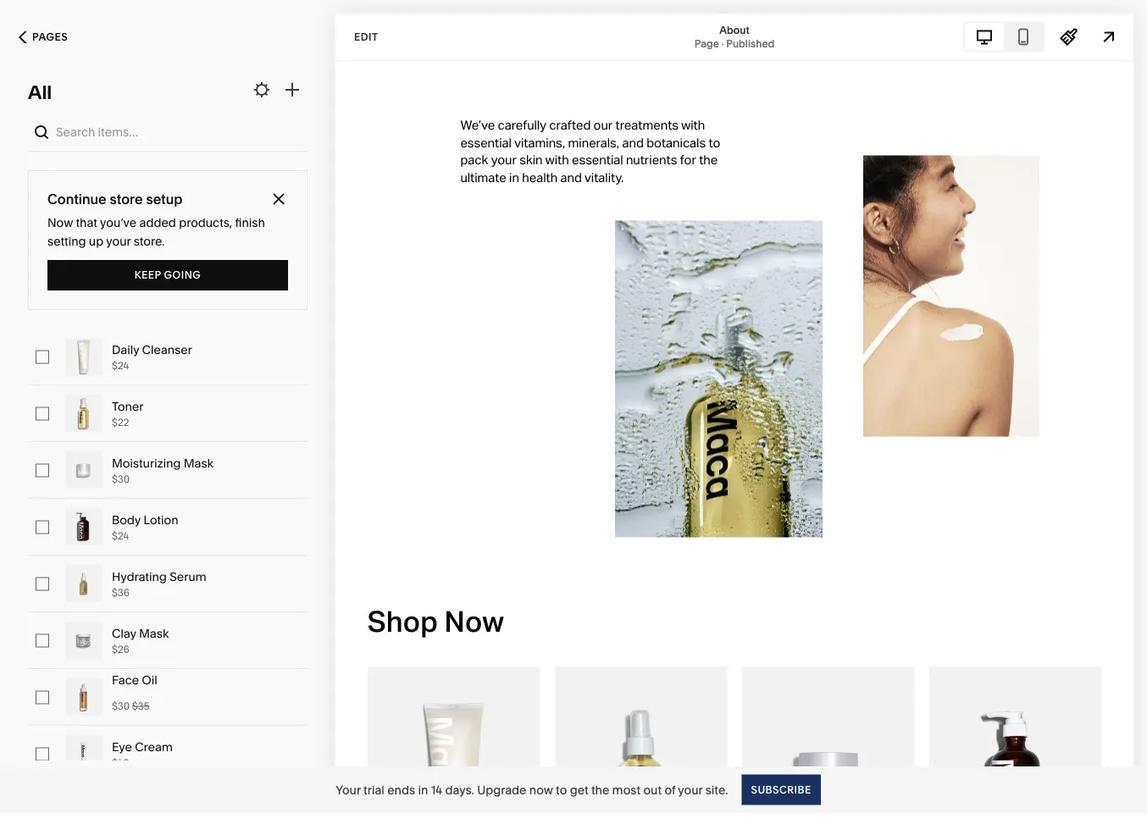 Task type: locate. For each thing, give the bounding box(es) containing it.
mask inside 'moisturizing mask $30'
[[184, 456, 213, 471]]

$35
[[132, 700, 150, 712]]

$24
[[112, 360, 129, 372], [112, 530, 129, 542]]

$30 $35
[[112, 700, 150, 712]]

1 $30 from the top
[[112, 473, 130, 485]]

$24 inside body lotion $24
[[112, 530, 129, 542]]

your
[[336, 783, 361, 797]]

$36
[[112, 587, 130, 599]]

$30
[[112, 473, 130, 485], [112, 700, 130, 712]]

now that you've added products, finish setting up your store.
[[47, 216, 265, 249]]

your inside now that you've added products, finish setting up your store.
[[106, 234, 131, 249]]

keep
[[134, 269, 161, 281]]

$24 for body lotion
[[112, 530, 129, 542]]

cream
[[135, 740, 173, 754]]

to
[[556, 783, 567, 797]]

2 $24 from the top
[[112, 530, 129, 542]]

keep going button
[[47, 260, 288, 291]]

most
[[612, 783, 641, 797]]

mask
[[184, 456, 213, 471], [139, 626, 169, 641]]

·
[[721, 37, 724, 50]]

$30 left $35 at the left
[[112, 700, 130, 712]]

get
[[570, 783, 588, 797]]

0 vertical spatial $24
[[112, 360, 129, 372]]

about page · published
[[694, 24, 775, 50]]

1 horizontal spatial mask
[[184, 456, 213, 471]]

$24 down body
[[112, 530, 129, 542]]

$24 down daily
[[112, 360, 129, 372]]

continue
[[47, 191, 106, 207]]

mask right "moisturizing"
[[184, 456, 213, 471]]

2 $30 from the top
[[112, 700, 130, 712]]

Search items… text field
[[56, 114, 303, 151]]

mask inside clay mask $26
[[139, 626, 169, 641]]

mask right clay on the bottom of page
[[139, 626, 169, 641]]

row group
[[0, 329, 335, 813]]

products,
[[179, 216, 232, 230]]

your
[[106, 234, 131, 249], [678, 783, 703, 797]]

$24 inside daily cleanser $24
[[112, 360, 129, 372]]

face oil
[[112, 673, 157, 687]]

1 vertical spatial your
[[678, 783, 703, 797]]

1 vertical spatial $30
[[112, 700, 130, 712]]

tab list
[[965, 23, 1043, 50]]

that
[[76, 216, 97, 230]]

$30 down "moisturizing"
[[112, 473, 130, 485]]

clay mask $26
[[112, 626, 169, 656]]

$48
[[112, 757, 129, 769]]

daily
[[112, 343, 139, 357]]

14
[[431, 783, 442, 797]]

page
[[694, 37, 719, 50]]

your right of
[[678, 783, 703, 797]]

1 vertical spatial mask
[[139, 626, 169, 641]]

your down the you've
[[106, 234, 131, 249]]

setup
[[146, 191, 183, 207]]

you've
[[100, 216, 137, 230]]

1 vertical spatial $24
[[112, 530, 129, 542]]

in
[[418, 783, 428, 797]]

mask for clay mask
[[139, 626, 169, 641]]

1 $24 from the top
[[112, 360, 129, 372]]

0 vertical spatial mask
[[184, 456, 213, 471]]

lotion
[[143, 513, 178, 527]]

added
[[139, 216, 176, 230]]

0 vertical spatial $30
[[112, 473, 130, 485]]

$26
[[112, 643, 130, 656]]

row group containing daily cleanser
[[0, 329, 335, 813]]

$30 inside 'moisturizing mask $30'
[[112, 473, 130, 485]]

body lotion $24
[[112, 513, 178, 542]]

eye cream $48
[[112, 740, 173, 769]]

finish
[[235, 216, 265, 230]]

pages
[[32, 31, 68, 43]]

0 horizontal spatial mask
[[139, 626, 169, 641]]

edit
[[354, 30, 378, 43]]

0 horizontal spatial your
[[106, 234, 131, 249]]

0 vertical spatial your
[[106, 234, 131, 249]]



Task type: vqa. For each thing, say whether or not it's contained in the screenshot.
From
no



Task type: describe. For each thing, give the bounding box(es) containing it.
$22
[[112, 416, 129, 429]]

clay
[[112, 626, 136, 641]]

going
[[164, 269, 201, 281]]

mask for moisturizing mask
[[184, 456, 213, 471]]

subscribe
[[751, 784, 811, 796]]

oil
[[142, 673, 157, 687]]

upgrade
[[477, 783, 526, 797]]

eye
[[112, 740, 132, 754]]

all
[[28, 81, 52, 104]]

moisturizing
[[112, 456, 181, 471]]

now
[[47, 216, 73, 230]]

store.
[[134, 234, 165, 249]]

$24 for daily cleanser
[[112, 360, 129, 372]]

daily cleanser $24
[[112, 343, 192, 372]]

toner
[[112, 399, 144, 414]]

serum
[[170, 570, 206, 584]]

site.
[[705, 783, 728, 797]]

published
[[726, 37, 775, 50]]

subscribe button
[[742, 775, 821, 805]]

the
[[591, 783, 609, 797]]

days.
[[445, 783, 474, 797]]

about
[[720, 24, 749, 36]]

hydrating
[[112, 570, 167, 584]]

keep going
[[134, 269, 201, 281]]

edit button
[[343, 21, 389, 53]]

store
[[110, 191, 143, 207]]

cleanser
[[142, 343, 192, 357]]

ends
[[387, 783, 415, 797]]

pages button
[[0, 19, 87, 56]]

trial
[[364, 783, 384, 797]]

toner $22
[[112, 399, 144, 429]]

out
[[643, 783, 662, 797]]

continue store setup
[[47, 191, 183, 207]]

body
[[112, 513, 141, 527]]

hydrating serum $36
[[112, 570, 206, 599]]

now
[[529, 783, 553, 797]]

face
[[112, 673, 139, 687]]

your trial ends in 14 days. upgrade now to get the most out of your site.
[[336, 783, 728, 797]]

moisturizing mask $30
[[112, 456, 213, 485]]

setting
[[47, 234, 86, 249]]

of
[[664, 783, 675, 797]]

1 horizontal spatial your
[[678, 783, 703, 797]]

up
[[89, 234, 103, 249]]



